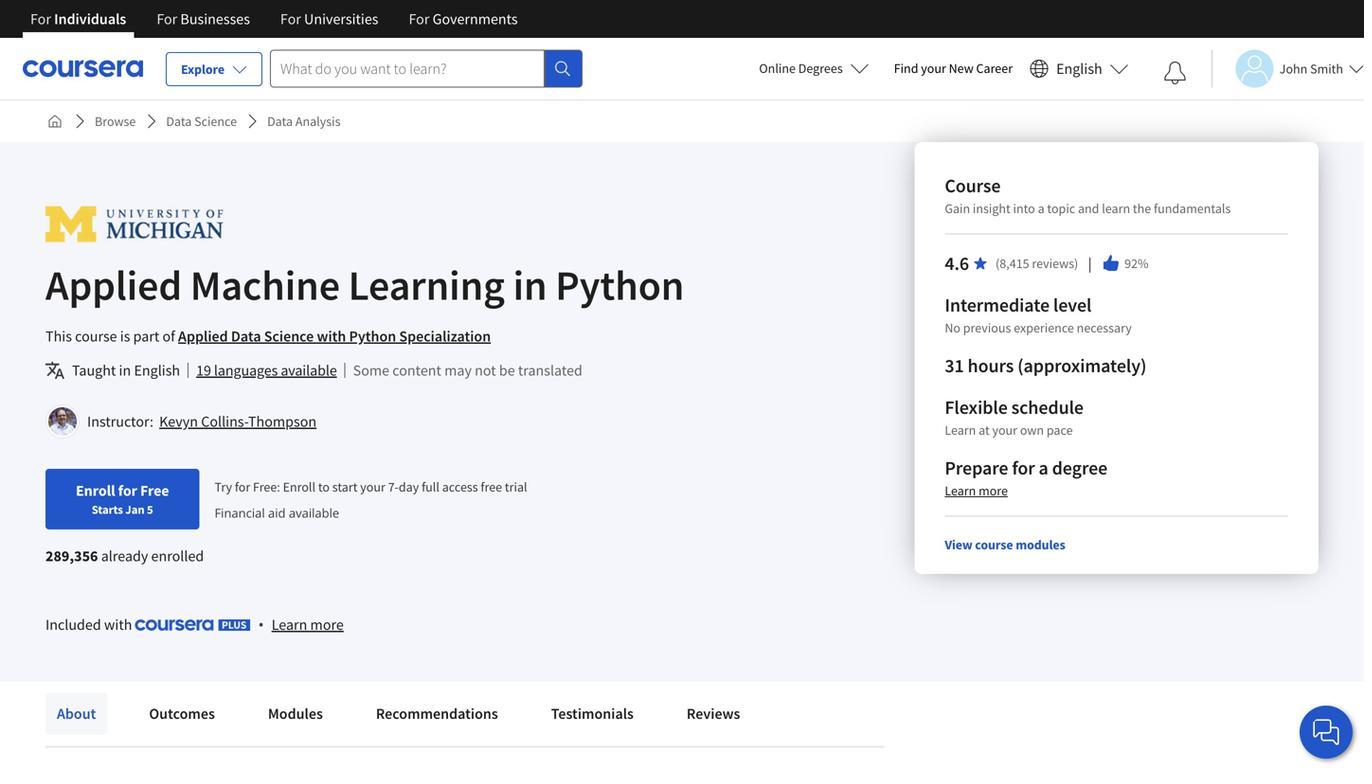 Task type: vqa. For each thing, say whether or not it's contained in the screenshot.
security link
no



Task type: describe. For each thing, give the bounding box(es) containing it.
data for data science
[[166, 113, 192, 130]]

intermediate level no previous experience necessary
[[945, 293, 1132, 336]]

start
[[332, 478, 358, 495]]

the
[[1133, 200, 1151, 217]]

for for individuals
[[30, 9, 51, 28]]

enroll inside try for free: enroll to start your 7-day full access free trial financial aid available
[[283, 478, 316, 495]]

part
[[133, 327, 159, 346]]

19 languages available
[[196, 361, 337, 380]]

some
[[353, 361, 389, 380]]

not
[[475, 361, 496, 380]]

1 vertical spatial in
[[119, 361, 131, 380]]

course
[[945, 174, 1001, 198]]

access
[[442, 478, 478, 495]]

to
[[318, 478, 330, 495]]

online degrees button
[[744, 47, 885, 89]]

learn more link for learn
[[272, 613, 344, 636]]

free
[[481, 478, 502, 495]]

0 vertical spatial in
[[513, 259, 547, 311]]

languages
[[214, 361, 278, 380]]

about link
[[45, 693, 107, 735]]

for for businesses
[[157, 9, 177, 28]]

already
[[101, 547, 148, 566]]

home image
[[47, 114, 63, 129]]

career
[[976, 60, 1013, 77]]

your inside flexible schedule learn at your own pace
[[992, 422, 1018, 439]]

free
[[140, 481, 169, 500]]

0 vertical spatial with
[[317, 327, 346, 346]]

machine
[[190, 259, 340, 311]]

flexible schedule learn at your own pace
[[945, 396, 1084, 439]]

view
[[945, 536, 973, 553]]

testimonials link
[[540, 693, 645, 735]]

0 vertical spatial science
[[194, 113, 237, 130]]

0 vertical spatial applied
[[45, 259, 182, 311]]

enrolled
[[151, 547, 204, 566]]

analysis
[[295, 113, 341, 130]]

course gain insight into a topic and learn the fundamentals
[[945, 174, 1231, 217]]

outcomes
[[149, 704, 215, 723]]

new
[[949, 60, 974, 77]]

fundamentals
[[1154, 200, 1231, 217]]

day
[[399, 478, 419, 495]]

gain
[[945, 200, 970, 217]]

aid
[[268, 504, 286, 521]]

1 horizontal spatial data
[[231, 327, 261, 346]]

smith
[[1311, 60, 1344, 77]]

data analysis
[[267, 113, 341, 130]]

more inside prepare for a degree learn more
[[979, 482, 1008, 499]]

modules
[[1016, 536, 1066, 553]]

some content may not be translated
[[353, 361, 583, 380]]

(8,415 reviews) |
[[996, 253, 1094, 273]]

taught
[[72, 361, 116, 380]]

available inside button
[[281, 361, 337, 380]]

learn inside prepare for a degree learn more
[[945, 482, 976, 499]]

a inside course gain insight into a topic and learn the fundamentals
[[1038, 200, 1045, 217]]

show notifications image
[[1164, 62, 1187, 84]]

included with
[[45, 615, 135, 634]]

learning
[[348, 259, 505, 311]]

kevyn
[[159, 412, 198, 431]]

own
[[1020, 422, 1044, 439]]

online degrees
[[759, 60, 843, 77]]

find
[[894, 60, 919, 77]]

data for data analysis
[[267, 113, 293, 130]]

degrees
[[799, 60, 843, 77]]

What do you want to learn? text field
[[270, 50, 545, 88]]

19 languages available button
[[196, 359, 337, 382]]

course for view
[[975, 536, 1013, 553]]

kevyn collins-thompson link
[[159, 412, 317, 431]]

1 horizontal spatial python
[[555, 259, 684, 311]]

financial
[[215, 504, 265, 521]]

browse
[[95, 113, 136, 130]]

recommendations link
[[365, 693, 510, 735]]

governments
[[433, 9, 518, 28]]

outcomes link
[[138, 693, 226, 735]]

your inside try for free: enroll to start your 7-day full access free trial financial aid available
[[360, 478, 385, 495]]

0 horizontal spatial python
[[349, 327, 396, 346]]

data science
[[166, 113, 237, 130]]

(approximately)
[[1018, 354, 1147, 378]]

for for universities
[[280, 9, 301, 28]]

kevyn collins-thompson image
[[48, 407, 77, 436]]

for governments
[[409, 9, 518, 28]]

modules link
[[257, 693, 334, 735]]

browse link
[[87, 104, 143, 138]]

explore
[[181, 61, 225, 78]]

|
[[1086, 253, 1094, 273]]

this
[[45, 327, 72, 346]]

reviews)
[[1032, 255, 1079, 272]]

no
[[945, 319, 961, 336]]

necessary
[[1077, 319, 1132, 336]]

of
[[162, 327, 175, 346]]

data science link
[[159, 104, 245, 138]]

this course is part of applied data science with python specialization
[[45, 327, 491, 346]]

7-
[[388, 478, 399, 495]]

previous
[[963, 319, 1011, 336]]



Task type: locate. For each thing, give the bounding box(es) containing it.
course for this
[[75, 327, 117, 346]]

available down to
[[289, 504, 339, 521]]

instructor:
[[87, 412, 153, 431]]

0 horizontal spatial with
[[104, 615, 132, 634]]

31
[[945, 354, 964, 378]]

for right try
[[235, 478, 250, 495]]

reviews
[[687, 704, 740, 723]]

course right view
[[975, 536, 1013, 553]]

1 horizontal spatial with
[[317, 327, 346, 346]]

1 horizontal spatial learn more link
[[945, 482, 1008, 499]]

0 horizontal spatial learn more link
[[272, 613, 344, 636]]

data up languages
[[231, 327, 261, 346]]

about
[[57, 704, 96, 723]]

course left is
[[75, 327, 117, 346]]

learn inside • learn more
[[272, 615, 307, 634]]

0 horizontal spatial data
[[166, 113, 192, 130]]

0 vertical spatial available
[[281, 361, 337, 380]]

applied up is
[[45, 259, 182, 311]]

businesses
[[180, 9, 250, 28]]

2 vertical spatial your
[[360, 478, 385, 495]]

0 horizontal spatial your
[[360, 478, 385, 495]]

experience
[[1014, 319, 1074, 336]]

learn
[[945, 422, 976, 439], [945, 482, 976, 499], [272, 615, 307, 634]]

0 vertical spatial learn more link
[[945, 482, 1008, 499]]

english inside button
[[1057, 59, 1103, 78]]

at
[[979, 422, 990, 439]]

python
[[555, 259, 684, 311], [349, 327, 396, 346]]

0 horizontal spatial course
[[75, 327, 117, 346]]

data analysis link
[[260, 104, 348, 138]]

2 horizontal spatial your
[[992, 422, 1018, 439]]

31 hours (approximately)
[[945, 354, 1147, 378]]

learn more link for for
[[945, 482, 1008, 499]]

for inside try for free: enroll to start your 7-day full access free trial financial aid available
[[235, 478, 250, 495]]

prepare for a degree learn more
[[945, 456, 1108, 499]]

insight
[[973, 200, 1011, 217]]

learn left at in the right bottom of the page
[[945, 422, 976, 439]]

1 horizontal spatial for
[[235, 478, 250, 495]]

john
[[1280, 60, 1308, 77]]

financial aid available button
[[215, 504, 339, 521]]

None search field
[[270, 50, 583, 88]]

in right taught
[[119, 361, 131, 380]]

full
[[422, 478, 440, 495]]

for
[[1012, 456, 1035, 480], [235, 478, 250, 495], [118, 481, 137, 500]]

your right find on the top of page
[[921, 60, 946, 77]]

enroll inside enroll for free starts jan 5
[[76, 481, 115, 500]]

universities
[[304, 9, 379, 28]]

coursera image
[[23, 53, 143, 84]]

2 vertical spatial learn
[[272, 615, 307, 634]]

learn down prepare
[[945, 482, 976, 499]]

topic
[[1047, 200, 1076, 217]]

for businesses
[[157, 9, 250, 28]]

289,356 already enrolled
[[45, 547, 204, 566]]

enroll left to
[[283, 478, 316, 495]]

thompson
[[248, 412, 317, 431]]

1 horizontal spatial english
[[1057, 59, 1103, 78]]

applied up 19
[[178, 327, 228, 346]]

with down applied machine learning in python
[[317, 327, 346, 346]]

0 vertical spatial python
[[555, 259, 684, 311]]

92%
[[1125, 255, 1149, 272]]

1 vertical spatial learn more link
[[272, 613, 344, 636]]

your right at in the right bottom of the page
[[992, 422, 1018, 439]]

taught in english
[[72, 361, 180, 380]]

learn more link right •
[[272, 613, 344, 636]]

0 horizontal spatial science
[[194, 113, 237, 130]]

•
[[258, 614, 264, 635]]

for left universities
[[280, 9, 301, 28]]

into
[[1013, 200, 1035, 217]]

testimonials
[[551, 704, 634, 723]]

(8,415
[[996, 255, 1030, 272]]

5
[[147, 502, 153, 517]]

0 horizontal spatial more
[[310, 615, 344, 634]]

more right •
[[310, 615, 344, 634]]

learn
[[1102, 200, 1130, 217]]

translated
[[518, 361, 583, 380]]

1 horizontal spatial more
[[979, 482, 1008, 499]]

for left the individuals
[[30, 9, 51, 28]]

for up jan
[[118, 481, 137, 500]]

hours
[[968, 354, 1014, 378]]

science
[[194, 113, 237, 130], [264, 327, 314, 346]]

pace
[[1047, 422, 1073, 439]]

university of michigan image
[[45, 203, 223, 245]]

1 vertical spatial learn
[[945, 482, 976, 499]]

learn more link down prepare
[[945, 482, 1008, 499]]

included
[[45, 615, 101, 634]]

for universities
[[280, 9, 379, 28]]

1 vertical spatial science
[[264, 327, 314, 346]]

2 horizontal spatial for
[[1012, 456, 1035, 480]]

0 horizontal spatial in
[[119, 361, 131, 380]]

science up 19 languages available
[[264, 327, 314, 346]]

online
[[759, 60, 796, 77]]

1 vertical spatial with
[[104, 615, 132, 634]]

0 vertical spatial a
[[1038, 200, 1045, 217]]

data
[[166, 113, 192, 130], [267, 113, 293, 130], [231, 327, 261, 346]]

in up translated
[[513, 259, 547, 311]]

1 horizontal spatial science
[[264, 327, 314, 346]]

john smith
[[1280, 60, 1344, 77]]

2 for from the left
[[157, 9, 177, 28]]

coursera plus image
[[135, 620, 251, 631]]

learn more link
[[945, 482, 1008, 499], [272, 613, 344, 636]]

1 vertical spatial english
[[134, 361, 180, 380]]

with right included
[[104, 615, 132, 634]]

john smith button
[[1212, 50, 1364, 88]]

a inside prepare for a degree learn more
[[1039, 456, 1049, 480]]

chat with us image
[[1311, 717, 1342, 748]]

find your new career link
[[885, 57, 1022, 81]]

1 for from the left
[[30, 9, 51, 28]]

available down applied data science with python specialization link
[[281, 361, 337, 380]]

content
[[393, 361, 441, 380]]

degree
[[1052, 456, 1108, 480]]

1 vertical spatial available
[[289, 504, 339, 521]]

specialization
[[399, 327, 491, 346]]

0 horizontal spatial for
[[118, 481, 137, 500]]

enroll up starts
[[76, 481, 115, 500]]

recommendations
[[376, 704, 498, 723]]

data inside "data analysis" link
[[267, 113, 293, 130]]

for down own
[[1012, 456, 1035, 480]]

for inside prepare for a degree learn more
[[1012, 456, 1035, 480]]

english right career
[[1057, 59, 1103, 78]]

0 vertical spatial more
[[979, 482, 1008, 499]]

level
[[1054, 293, 1092, 317]]

may
[[445, 361, 472, 380]]

your left 7-
[[360, 478, 385, 495]]

4 for from the left
[[409, 9, 430, 28]]

3 for from the left
[[280, 9, 301, 28]]

0 vertical spatial course
[[75, 327, 117, 346]]

0 horizontal spatial english
[[134, 361, 180, 380]]

individuals
[[54, 9, 126, 28]]

for left 'businesses' on the top of page
[[157, 9, 177, 28]]

a left degree
[[1039, 456, 1049, 480]]

1 vertical spatial your
[[992, 422, 1018, 439]]

0 vertical spatial learn
[[945, 422, 976, 439]]

for for governments
[[409, 9, 430, 28]]

1 vertical spatial more
[[310, 615, 344, 634]]

1 horizontal spatial in
[[513, 259, 547, 311]]

0 horizontal spatial enroll
[[76, 481, 115, 500]]

try for free: enroll to start your 7-day full access free trial financial aid available
[[215, 478, 527, 521]]

1 vertical spatial course
[[975, 536, 1013, 553]]

science down explore popup button
[[194, 113, 237, 130]]

4.6
[[945, 252, 969, 275]]

2 horizontal spatial data
[[267, 113, 293, 130]]

more
[[979, 482, 1008, 499], [310, 615, 344, 634]]

0 vertical spatial your
[[921, 60, 946, 77]]

1 vertical spatial a
[[1039, 456, 1049, 480]]

for individuals
[[30, 9, 126, 28]]

view course modules
[[945, 536, 1066, 553]]

jan
[[125, 502, 145, 517]]

applied
[[45, 259, 182, 311], [178, 327, 228, 346]]

and
[[1078, 200, 1100, 217]]

in
[[513, 259, 547, 311], [119, 361, 131, 380]]

1 horizontal spatial enroll
[[283, 478, 316, 495]]

learn inside flexible schedule learn at your own pace
[[945, 422, 976, 439]]

for up the what do you want to learn? text field
[[409, 9, 430, 28]]

english down part
[[134, 361, 180, 380]]

modules
[[268, 704, 323, 723]]

starts
[[92, 502, 123, 517]]

289,356
[[45, 547, 98, 566]]

data inside data science link
[[166, 113, 192, 130]]

0 vertical spatial english
[[1057, 59, 1103, 78]]

course
[[75, 327, 117, 346], [975, 536, 1013, 553]]

free:
[[253, 478, 280, 495]]

explore button
[[166, 52, 262, 86]]

english
[[1057, 59, 1103, 78], [134, 361, 180, 380]]

for inside enroll for free starts jan 5
[[118, 481, 137, 500]]

more inside • learn more
[[310, 615, 344, 634]]

for for prepare
[[1012, 456, 1035, 480]]

1 vertical spatial python
[[349, 327, 396, 346]]

more down prepare
[[979, 482, 1008, 499]]

for for try
[[235, 478, 250, 495]]

data down explore
[[166, 113, 192, 130]]

a right the 'into'
[[1038, 200, 1045, 217]]

a
[[1038, 200, 1045, 217], [1039, 456, 1049, 480]]

english button
[[1022, 38, 1137, 99]]

for for enroll
[[118, 481, 137, 500]]

1 horizontal spatial your
[[921, 60, 946, 77]]

data left the "analysis"
[[267, 113, 293, 130]]

reviews link
[[676, 693, 752, 735]]

1 vertical spatial applied
[[178, 327, 228, 346]]

1 horizontal spatial course
[[975, 536, 1013, 553]]

learn right •
[[272, 615, 307, 634]]

available inside try for free: enroll to start your 7-day full access free trial financial aid available
[[289, 504, 339, 521]]

banner navigation
[[15, 0, 533, 38]]

flexible
[[945, 396, 1008, 419]]



